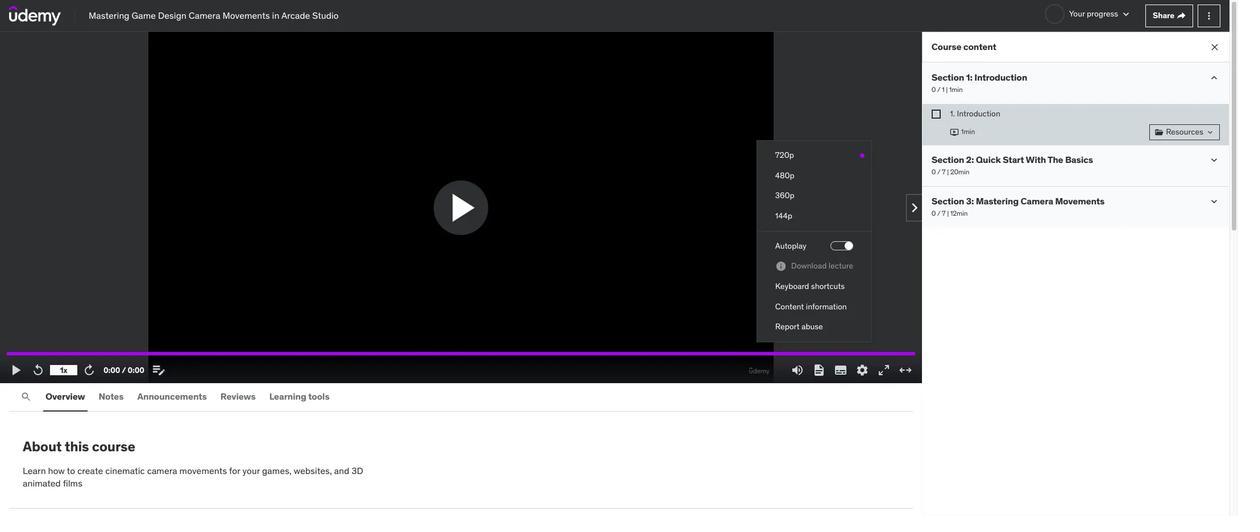 Task type: locate. For each thing, give the bounding box(es) containing it.
1 vertical spatial 1min
[[962, 127, 975, 136]]

0 vertical spatial section
[[932, 72, 965, 83]]

movements down basics
[[1056, 195, 1105, 207]]

course content
[[932, 41, 997, 53]]

report abuse
[[775, 322, 823, 332]]

1 section from the top
[[932, 72, 965, 83]]

1 vertical spatial |
[[948, 168, 949, 176]]

resolution group
[[757, 146, 872, 227]]

expanded view image
[[899, 364, 913, 378]]

2 0 from the top
[[932, 168, 936, 176]]

section 3: mastering camera movements 0 / 7 | 12min
[[932, 195, 1105, 218]]

1 vertical spatial xsmall image
[[932, 110, 941, 119]]

animated
[[23, 478, 61, 490]]

section 1: introduction button
[[932, 72, 1028, 83]]

forward 5 seconds image
[[82, 364, 96, 378]]

2 vertical spatial xsmall image
[[1206, 128, 1215, 137]]

/ left 1 at right top
[[938, 85, 941, 94]]

the
[[1048, 154, 1064, 165]]

0 vertical spatial small image
[[1209, 72, 1220, 84]]

0 horizontal spatial camera
[[189, 10, 220, 21]]

2 vertical spatial 0
[[932, 209, 936, 218]]

menu
[[757, 141, 872, 342]]

to
[[67, 466, 75, 477]]

mastering inside the section 3: mastering camera movements 0 / 7 | 12min
[[976, 195, 1019, 207]]

0:00
[[103, 365, 120, 376], [128, 365, 144, 376]]

mastering right 3:
[[976, 195, 1019, 207]]

/ inside the section 3: mastering camera movements 0 / 7 | 12min
[[938, 209, 941, 218]]

0 vertical spatial camera
[[189, 10, 220, 21]]

2 horizontal spatial xsmall image
[[1206, 128, 1215, 137]]

xsmall image
[[1177, 11, 1186, 20], [932, 110, 941, 119], [1206, 128, 1215, 137]]

1min right play introduction 'icon'
[[962, 127, 975, 136]]

1:
[[967, 72, 973, 83]]

7
[[942, 168, 946, 176], [942, 209, 946, 218]]

2 vertical spatial section
[[932, 195, 965, 207]]

0 vertical spatial introduction
[[975, 72, 1028, 83]]

menu containing 720p
[[757, 141, 872, 342]]

| inside section 1: introduction 0 / 1 | 1min
[[946, 85, 948, 94]]

introduction right "1."
[[957, 109, 1000, 119]]

0 vertical spatial mastering
[[89, 10, 129, 21]]

small image
[[1209, 72, 1220, 84], [1209, 154, 1220, 166], [1209, 196, 1220, 207]]

1 vertical spatial 7
[[942, 209, 946, 218]]

udemy image
[[9, 6, 61, 25]]

subtitles image
[[834, 364, 848, 378]]

0 vertical spatial 0
[[932, 85, 936, 94]]

1 vertical spatial section
[[932, 154, 965, 165]]

close course content sidebar image
[[1209, 42, 1221, 53]]

section up 1 at right top
[[932, 72, 965, 83]]

1 small image from the top
[[1209, 72, 1220, 84]]

section 3: mastering camera movements button
[[932, 195, 1105, 207]]

camera inside the section 3: mastering camera movements 0 / 7 | 12min
[[1021, 195, 1054, 207]]

7 left the 12min in the right top of the page
[[942, 209, 946, 218]]

1x
[[60, 365, 67, 376]]

section inside the section 3: mastering camera movements 0 / 7 | 12min
[[932, 195, 965, 207]]

play image
[[10, 364, 23, 378]]

xsmall image
[[1155, 128, 1164, 137]]

1
[[942, 85, 945, 94]]

progress
[[1087, 9, 1118, 19]]

3 small image from the top
[[1209, 196, 1220, 207]]

section up the 12min in the right top of the page
[[932, 195, 965, 207]]

your progress
[[1069, 9, 1118, 19]]

1 vertical spatial mastering
[[976, 195, 1019, 207]]

720p
[[775, 150, 794, 160]]

/ left the 12min in the right top of the page
[[938, 209, 941, 218]]

report abuse button
[[757, 317, 872, 338]]

2 small image from the top
[[1209, 154, 1220, 166]]

autoplay button
[[757, 236, 872, 257]]

0
[[932, 85, 936, 94], [932, 168, 936, 176], [932, 209, 936, 218]]

3d
[[352, 466, 363, 477]]

tools
[[308, 391, 330, 403]]

get info image
[[775, 261, 787, 272]]

720p button
[[757, 146, 872, 166]]

1min
[[950, 85, 963, 94], [962, 127, 975, 136]]

camera right "design"
[[189, 10, 220, 21]]

movements inside the section 3: mastering camera movements 0 / 7 | 12min
[[1056, 195, 1105, 207]]

small image for section 3: mastering camera movements
[[1209, 196, 1220, 207]]

introduction
[[975, 72, 1028, 83], [957, 109, 1000, 119]]

films
[[63, 478, 82, 490]]

camera down with at the right top of page
[[1021, 195, 1054, 207]]

0 vertical spatial 1min
[[950, 85, 963, 94]]

7 left 20min
[[942, 168, 946, 176]]

1 vertical spatial small image
[[1209, 154, 1220, 166]]

/
[[938, 85, 941, 94], [938, 168, 941, 176], [938, 209, 941, 218], [122, 365, 126, 376]]

20min
[[951, 168, 970, 176]]

transcript in sidebar region image
[[813, 364, 826, 378]]

xsmall image right resources
[[1206, 128, 1215, 137]]

0 vertical spatial |
[[946, 85, 948, 94]]

0 horizontal spatial 0:00
[[103, 365, 120, 376]]

and
[[334, 466, 349, 477]]

360p button
[[757, 186, 872, 206]]

about
[[23, 438, 62, 456]]

movements left in
[[223, 10, 270, 21]]

0:00 left add note image
[[128, 365, 144, 376]]

mastering
[[89, 10, 129, 21], [976, 195, 1019, 207]]

0 vertical spatial 7
[[942, 168, 946, 176]]

lecture
[[829, 261, 854, 271]]

1min right 1 at right top
[[950, 85, 963, 94]]

1 horizontal spatial camera
[[1021, 195, 1054, 207]]

0 inside section 2: quick start with the basics 0 / 7 | 20min
[[932, 168, 936, 176]]

0 left 20min
[[932, 168, 936, 176]]

1 horizontal spatial mastering
[[976, 195, 1019, 207]]

camera
[[189, 10, 220, 21], [1021, 195, 1054, 207]]

learning tools
[[269, 391, 330, 403]]

| right 1 at right top
[[946, 85, 948, 94]]

movements
[[223, 10, 270, 21], [1056, 195, 1105, 207]]

reviews button
[[218, 384, 258, 411]]

3:
[[967, 195, 974, 207]]

7 inside section 2: quick start with the basics 0 / 7 | 20min
[[942, 168, 946, 176]]

/ left 20min
[[938, 168, 941, 176]]

keyboard shortcuts
[[775, 282, 845, 292]]

camera
[[147, 466, 177, 477]]

mastering game design camera movements in arcade studio
[[89, 10, 339, 21]]

1 0 from the top
[[932, 85, 936, 94]]

0 right 'go to next lecture' image
[[932, 209, 936, 218]]

learning
[[269, 391, 306, 403]]

3 0 from the top
[[932, 209, 936, 218]]

| left 20min
[[948, 168, 949, 176]]

3 section from the top
[[932, 195, 965, 207]]

2 7 from the top
[[942, 209, 946, 218]]

learning tools button
[[267, 384, 332, 411]]

download lecture
[[791, 261, 854, 271]]

0:00 right forward 5 seconds "icon"
[[103, 365, 120, 376]]

notes
[[99, 391, 124, 403]]

introduction inside section 1: introduction 0 / 1 | 1min
[[975, 72, 1028, 83]]

2 vertical spatial |
[[948, 209, 949, 218]]

1.
[[950, 109, 955, 119]]

start
[[1003, 154, 1024, 165]]

1 vertical spatial 0
[[932, 168, 936, 176]]

your progress button
[[1045, 4, 1132, 24]]

1 vertical spatial movements
[[1056, 195, 1105, 207]]

go to next lecture image
[[906, 199, 924, 217]]

0 left 1 at right top
[[932, 85, 936, 94]]

| left the 12min in the right top of the page
[[948, 209, 949, 218]]

section 1: introduction 0 / 1 | 1min
[[932, 72, 1028, 94]]

course
[[932, 41, 962, 53]]

fullscreen image
[[877, 364, 891, 378]]

small image for section 2: quick start with the basics
[[1209, 154, 1220, 166]]

1x button
[[50, 361, 77, 380]]

2 section from the top
[[932, 154, 965, 165]]

xsmall image right share
[[1177, 11, 1186, 20]]

websites,
[[294, 466, 332, 477]]

how
[[48, 466, 65, 477]]

announcements
[[137, 391, 207, 403]]

1 horizontal spatial xsmall image
[[1177, 11, 1186, 20]]

1 7 from the top
[[942, 168, 946, 176]]

section inside section 2: quick start with the basics 0 / 7 | 20min
[[932, 154, 965, 165]]

design
[[158, 10, 186, 21]]

section inside section 1: introduction 0 / 1 | 1min
[[932, 72, 965, 83]]

game
[[132, 10, 156, 21]]

2 vertical spatial small image
[[1209, 196, 1220, 207]]

xsmall image left "1."
[[932, 110, 941, 119]]

section for section 1: introduction
[[932, 72, 965, 83]]

1 horizontal spatial 0:00
[[128, 365, 144, 376]]

this
[[65, 438, 89, 456]]

section
[[932, 72, 965, 83], [932, 154, 965, 165], [932, 195, 965, 207]]

|
[[946, 85, 948, 94], [948, 168, 949, 176], [948, 209, 949, 218]]

0 horizontal spatial movements
[[223, 10, 270, 21]]

0 inside section 1: introduction 0 / 1 | 1min
[[932, 85, 936, 94]]

0 vertical spatial movements
[[223, 10, 270, 21]]

0 vertical spatial xsmall image
[[1177, 11, 1186, 20]]

resources
[[1166, 127, 1204, 137]]

about this course
[[23, 438, 135, 456]]

cinematic
[[105, 466, 145, 477]]

1 vertical spatial camera
[[1021, 195, 1054, 207]]

section up 20min
[[932, 154, 965, 165]]

xsmall image inside share button
[[1177, 11, 1186, 20]]

mastering left game
[[89, 10, 129, 21]]

introduction right 1:
[[975, 72, 1028, 83]]

1 horizontal spatial movements
[[1056, 195, 1105, 207]]

/ inside section 2: quick start with the basics 0 / 7 | 20min
[[938, 168, 941, 176]]



Task type: vqa. For each thing, say whether or not it's contained in the screenshot.
the 1:
yes



Task type: describe. For each thing, give the bounding box(es) containing it.
| inside the section 3: mastering camera movements 0 / 7 | 12min
[[948, 209, 949, 218]]

in
[[272, 10, 279, 21]]

mute image
[[791, 364, 805, 378]]

section for section 3: mastering camera movements
[[932, 195, 965, 207]]

autoplay
[[775, 241, 807, 251]]

content information
[[775, 302, 847, 312]]

your
[[242, 466, 260, 477]]

share
[[1153, 10, 1175, 21]]

settings image
[[856, 364, 869, 378]]

1. introduction
[[950, 109, 1000, 119]]

0 horizontal spatial mastering
[[89, 10, 129, 21]]

search image
[[20, 392, 32, 403]]

section for section 2: quick start with the basics
[[932, 154, 965, 165]]

basics
[[1066, 154, 1094, 165]]

movements for mastering
[[1056, 195, 1105, 207]]

/ inside section 1: introduction 0 / 1 | 1min
[[938, 85, 941, 94]]

download
[[791, 261, 827, 271]]

1 0:00 from the left
[[103, 365, 120, 376]]

content information button
[[757, 297, 872, 317]]

add note image
[[152, 364, 165, 378]]

movements
[[179, 466, 227, 477]]

progress bar slider
[[7, 347, 915, 361]]

content
[[964, 41, 997, 53]]

announcements button
[[135, 384, 209, 411]]

1min inside section 1: introduction 0 / 1 | 1min
[[950, 85, 963, 94]]

notes button
[[96, 384, 126, 411]]

12min
[[951, 209, 968, 218]]

0:00 / 0:00
[[103, 365, 144, 376]]

for
[[229, 466, 240, 477]]

overview button
[[43, 384, 87, 411]]

480p
[[775, 170, 795, 181]]

reviews
[[220, 391, 256, 403]]

section 2: quick start with the basics button
[[932, 154, 1094, 165]]

camera for design
[[189, 10, 220, 21]]

shortcuts
[[811, 282, 845, 292]]

information
[[806, 302, 847, 312]]

/ up 'notes'
[[122, 365, 126, 376]]

course
[[92, 438, 135, 456]]

keyboard shortcuts button
[[757, 277, 872, 297]]

mastering game design camera movements in arcade studio link
[[89, 9, 339, 22]]

abuse
[[802, 322, 823, 332]]

7 inside the section 3: mastering camera movements 0 / 7 | 12min
[[942, 209, 946, 218]]

sidebar element
[[922, 32, 1230, 517]]

play video image
[[445, 190, 482, 226]]

actions image
[[1204, 10, 1215, 21]]

144p
[[775, 211, 792, 221]]

resources button
[[1150, 124, 1220, 140]]

content
[[775, 302, 804, 312]]

rewind 5 seconds image
[[31, 364, 45, 378]]

section 2: quick start with the basics 0 / 7 | 20min
[[932, 154, 1094, 176]]

create
[[77, 466, 103, 477]]

2:
[[967, 154, 974, 165]]

| inside section 2: quick start with the basics 0 / 7 | 20min
[[948, 168, 949, 176]]

480p button
[[757, 166, 872, 186]]

small image
[[1121, 8, 1132, 20]]

report
[[775, 322, 800, 332]]

small image for section 1: introduction
[[1209, 72, 1220, 84]]

learn how to create cinematic camera movements for your games, websites, and 3d animated films
[[23, 466, 363, 490]]

keyboard
[[775, 282, 809, 292]]

camera for mastering
[[1021, 195, 1054, 207]]

studio
[[312, 10, 339, 21]]

overview
[[45, 391, 85, 403]]

your
[[1069, 9, 1085, 19]]

arcade
[[281, 10, 310, 21]]

share button
[[1146, 4, 1193, 27]]

games,
[[262, 466, 292, 477]]

1 vertical spatial introduction
[[957, 109, 1000, 119]]

144p button
[[757, 206, 872, 227]]

2 0:00 from the left
[[128, 365, 144, 376]]

with
[[1026, 154, 1046, 165]]

movements for design
[[223, 10, 270, 21]]

play introduction image
[[950, 128, 959, 137]]

xsmall image inside resources 'dropdown button'
[[1206, 128, 1215, 137]]

0 horizontal spatial xsmall image
[[932, 110, 941, 119]]

360p
[[775, 191, 795, 201]]

learn
[[23, 466, 46, 477]]

quick
[[976, 154, 1001, 165]]

0 inside the section 3: mastering camera movements 0 / 7 | 12min
[[932, 209, 936, 218]]



